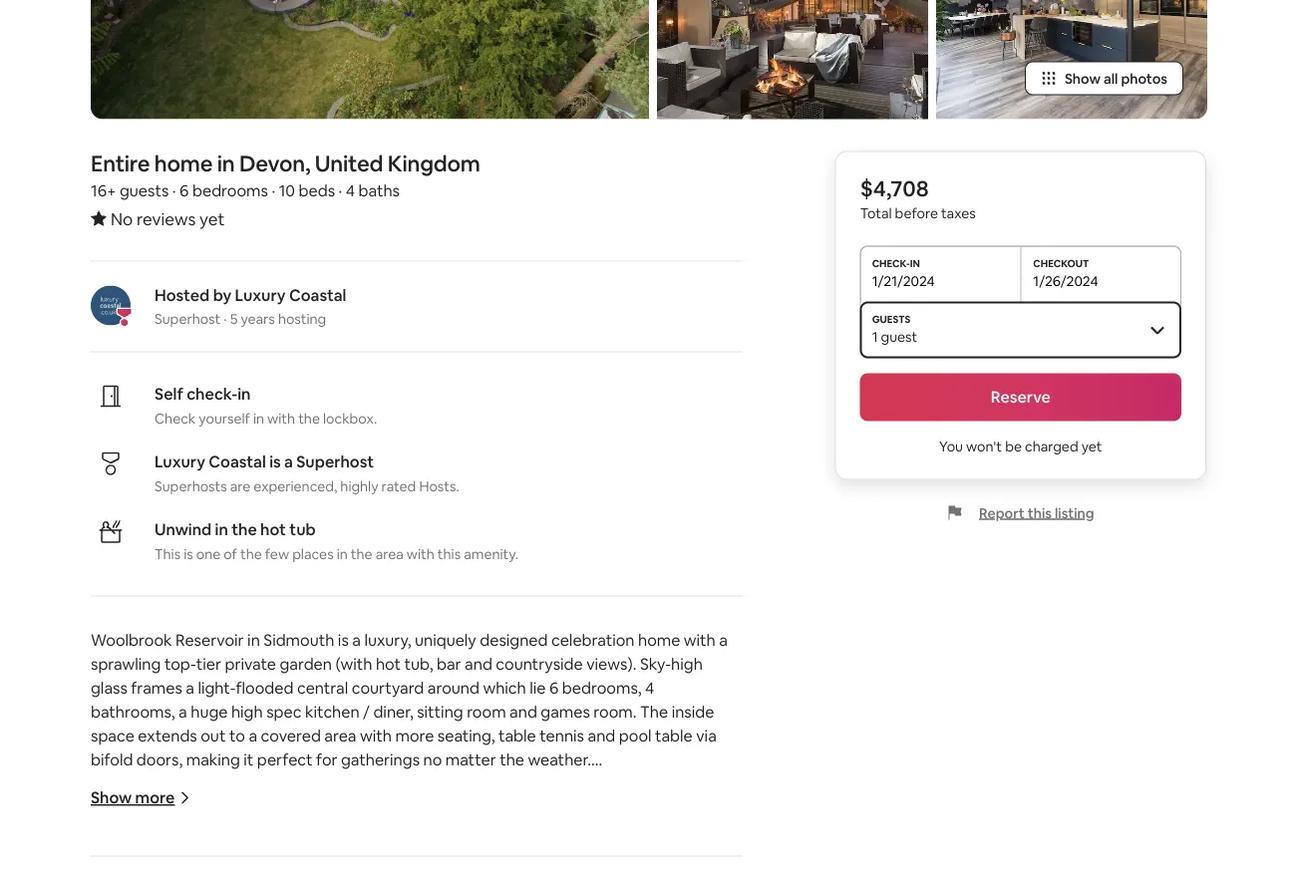 Task type: locate. For each thing, give the bounding box(es) containing it.
show
[[1065, 69, 1101, 87], [91, 788, 132, 809]]

10
[[279, 180, 295, 201]]

in up bedrooms
[[217, 150, 235, 178]]

1 vertical spatial the
[[91, 822, 119, 842]]

inside
[[672, 702, 715, 723]]

1 horizontal spatial table
[[656, 726, 693, 747]]

with up gym at the left
[[294, 846, 326, 866]]

0 vertical spatial area
[[376, 545, 404, 563]]

1 vertical spatial coastal
[[209, 452, 266, 472]]

home inside woolbrook reservoir in sidmouth is a luxury, uniquely designed celebration home with a sprawling top-tier private garden (with hot tub, bar and countryside views). sky-high glass frames a light-flooded central courtyard around which lie 6 bedrooms, 4 bathrooms, a huge high spec kitchen / diner, sitting room and games room. the inside space extends out to a covered area with more seating, table tennis and pool table via bifold doors, making it perfect for gatherings no matter the weather.
[[638, 630, 681, 651]]

is right this
[[184, 545, 193, 563]]

leads
[[195, 870, 233, 882]]

show left all
[[1065, 69, 1101, 87]]

1 vertical spatial are
[[589, 846, 612, 866]]

yet
[[200, 208, 225, 230], [1082, 437, 1103, 455]]

entire
[[91, 150, 150, 178]]

the left lockbox.
[[298, 409, 320, 427]]

which inside woolbrook reservoir in sidmouth is a luxury, uniquely designed celebration home with a sprawling top-tier private garden (with hot tub, bar and countryside views). sky-high glass frames a light-flooded central courtyard around which lie 6 bedrooms, 4 bathrooms, a huge high spec kitchen / diner, sitting room and games room. the inside space extends out to a covered area with more seating, table tennis and pool table via bifold doors, making it perfect for gatherings no matter the weather.
[[483, 678, 527, 699]]

the left left
[[91, 870, 116, 882]]

hall down tumble
[[528, 870, 552, 882]]

1 vertical spatial superhost
[[297, 452, 374, 472]]

bar
[[437, 654, 462, 675]]

1 vertical spatial show
[[91, 788, 132, 809]]

then
[[556, 870, 590, 882]]

in up the yourself
[[238, 384, 251, 404]]

4 inside entire home in devon, united kingdom 16+ guests · 6 bedrooms · 10 beds · 4 baths
[[346, 180, 355, 201]]

1 vertical spatial area
[[325, 726, 357, 747]]

high
[[672, 654, 703, 675], [231, 702, 263, 723]]

2 horizontal spatial which
[[654, 822, 697, 842]]

total
[[861, 204, 892, 222]]

1 vertical spatial this
[[438, 545, 461, 563]]

machine
[[393, 846, 455, 866]]

superhost for hosted by luxury coastal
[[155, 310, 221, 328]]

sky-
[[640, 654, 672, 675]]

1 horizontal spatial /
[[363, 702, 370, 723]]

1 vertical spatial hall
[[528, 870, 552, 882]]

superhosts
[[155, 477, 227, 495]]

devon,
[[239, 150, 311, 178]]

more up long
[[135, 788, 175, 809]]

is up (with
[[338, 630, 349, 651]]

1 horizontal spatial area
[[376, 545, 404, 563]]

this inside unwind in the hot tub this is one of the few places in the area with this amenity.
[[438, 545, 461, 563]]

0 vertical spatial one
[[196, 545, 221, 563]]

0 horizontal spatial area
[[325, 726, 357, 747]]

and up room).
[[459, 846, 487, 866]]

you
[[940, 437, 964, 455]]

0 horizontal spatial show
[[91, 788, 132, 809]]

0 vertical spatial 4
[[346, 180, 355, 201]]

which down where at the left of the page
[[148, 870, 191, 882]]

1 vertical spatial 6
[[550, 678, 559, 699]]

0 horizontal spatial hot
[[261, 520, 286, 540]]

games
[[541, 702, 590, 723]]

4 inside woolbrook reservoir in sidmouth is a luxury, uniquely designed celebration home with a sprawling top-tier private garden (with hot tub, bar and countryside views). sky-high glass frames a light-flooded central courtyard around which lie 6 bedrooms, 4 bathrooms, a huge high spec kitchen / diner, sitting room and games room. the inside space extends out to a covered area with more seating, table tennis and pool table via bifold doors, making it perfect for gatherings no matter the weather.
[[646, 678, 655, 699]]

0 vertical spatial home
[[154, 150, 213, 178]]

0 horizontal spatial the
[[91, 822, 119, 842]]

of
[[224, 545, 237, 563], [635, 822, 650, 842]]

report this listing button
[[948, 504, 1095, 522]]

1 horizontal spatial yet
[[1082, 437, 1103, 455]]

/ right gym at the left
[[321, 870, 327, 882]]

0 vertical spatial coastal
[[289, 285, 347, 306]]

· inside hosted by luxury coastal superhost · 5 years hosting
[[224, 310, 227, 328]]

0 vertical spatial /
[[363, 702, 370, 723]]

0 vertical spatial of
[[224, 545, 237, 563]]

0 vertical spatial high
[[672, 654, 703, 675]]

with up gatherings
[[360, 726, 392, 747]]

in right places
[[337, 545, 348, 563]]

luxury up years
[[235, 285, 286, 306]]

with down the hosts. on the left of the page
[[407, 545, 435, 563]]

weight
[[331, 870, 381, 882]]

and down the lie
[[510, 702, 538, 723]]

0 horizontal spatial are
[[230, 477, 251, 495]]

1 horizontal spatial hot
[[376, 654, 401, 675]]

1 horizontal spatial 4
[[646, 678, 655, 699]]

garden
[[280, 654, 332, 675]]

highly
[[341, 477, 379, 495]]

home up 'guests'
[[154, 150, 213, 178]]

in right the unwind
[[215, 520, 228, 540]]

0 vertical spatial are
[[230, 477, 251, 495]]

1 vertical spatial luxury
[[155, 452, 205, 472]]

1 vertical spatial more
[[135, 788, 175, 809]]

to right out
[[229, 726, 245, 747]]

for
[[316, 750, 338, 771]]

area down rated
[[376, 545, 404, 563]]

0 horizontal spatial high
[[231, 702, 263, 723]]

0 horizontal spatial table
[[499, 726, 536, 747]]

4 down sky-
[[646, 678, 655, 699]]

hall
[[227, 822, 252, 842], [528, 870, 552, 882]]

flooded
[[236, 678, 294, 699]]

0 horizontal spatial home
[[154, 150, 213, 178]]

superhost up highly at the bottom of the page
[[297, 452, 374, 472]]

high up inside
[[672, 654, 703, 675]]

1 horizontal spatial more
[[396, 726, 434, 747]]

hot up courtyard
[[376, 654, 401, 675]]

1 horizontal spatial luxury
[[235, 285, 286, 306]]

0 horizontal spatial superhost
[[155, 310, 221, 328]]

perfect
[[257, 750, 313, 771]]

0 vertical spatial hall
[[227, 822, 252, 842]]

in up the private
[[248, 630, 260, 651]]

and up at in the right of the page
[[657, 846, 685, 866]]

bedrooms,
[[562, 678, 642, 699]]

hot up few
[[261, 520, 286, 540]]

of left few
[[224, 545, 237, 563]]

1 vertical spatial 4
[[646, 678, 655, 699]]

1 horizontal spatial show
[[1065, 69, 1101, 87]]

0 vertical spatial this
[[1028, 504, 1053, 522]]

1 vertical spatial of
[[635, 822, 650, 842]]

0 horizontal spatial yet
[[200, 208, 225, 230]]

show inside button
[[1065, 69, 1101, 87]]

is right right
[[157, 846, 168, 866]]

table
[[499, 726, 536, 747], [656, 726, 693, 747]]

check-
[[187, 384, 238, 404]]

which
[[483, 678, 527, 699], [654, 822, 697, 842], [148, 870, 191, 882]]

hosted
[[155, 285, 210, 306]]

before
[[896, 204, 939, 222]]

0 horizontal spatial 6
[[180, 180, 189, 201]]

seat
[[346, 822, 377, 842]]

sitting
[[417, 702, 464, 723]]

· left 5
[[224, 310, 227, 328]]

0 vertical spatial show
[[1065, 69, 1101, 87]]

0 horizontal spatial one
[[196, 545, 221, 563]]

0 vertical spatial luxury
[[235, 285, 286, 306]]

yet down bedrooms
[[200, 208, 225, 230]]

is up experienced,
[[270, 452, 281, 472]]

are inside luxury coastal is a superhost superhosts are experienced, highly rated hosts.
[[230, 477, 251, 495]]

sidmouth
[[264, 630, 335, 651]]

guest
[[881, 328, 918, 346]]

0 vertical spatial the
[[641, 702, 669, 723]]

0 vertical spatial which
[[483, 678, 527, 699]]

the
[[641, 702, 669, 723], [91, 822, 119, 842], [496, 870, 524, 882]]

1 vertical spatial has
[[593, 870, 619, 882]]

huge
[[191, 702, 228, 723]]

1 horizontal spatial which
[[483, 678, 527, 699]]

coastal up hosting
[[289, 285, 347, 306]]

superhost down hosted
[[155, 310, 221, 328]]

2 vertical spatial which
[[148, 870, 191, 882]]

0 horizontal spatial luxury
[[155, 452, 205, 472]]

0 horizontal spatial 4
[[346, 180, 355, 201]]

6
[[180, 180, 189, 201], [550, 678, 559, 699]]

1 horizontal spatial home
[[638, 630, 681, 651]]

· up no reviews yet
[[172, 180, 176, 201]]

hot inside woolbrook reservoir in sidmouth is a luxury, uniquely designed celebration home with a sprawling top-tier private garden (with hot tub, bar and countryside views). sky-high glass frames a light-flooded central courtyard around which lie 6 bedrooms, 4 bathrooms, a huge high spec kitchen / diner, sitting room and games room. the inside space extends out to a covered area with more seating, table tennis and pool table via bifold doors, making it perfect for gatherings no matter the weather.
[[376, 654, 401, 675]]

0 horizontal spatial /
[[321, 870, 327, 882]]

0 vertical spatial superhost
[[155, 310, 221, 328]]

1 horizontal spatial coastal
[[289, 285, 347, 306]]

0 horizontal spatial this
[[438, 545, 461, 563]]

of up kept,
[[635, 822, 650, 842]]

1 vertical spatial yet
[[1082, 437, 1103, 455]]

1 horizontal spatial the
[[496, 870, 524, 882]]

the left right
[[91, 846, 116, 866]]

with right the yourself
[[267, 409, 295, 427]]

one right kept,
[[688, 846, 716, 866]]

coastal inside hosted by luxury coastal superhost · 5 years hosting
[[289, 285, 347, 306]]

1 horizontal spatial has
[[593, 870, 619, 882]]

0 horizontal spatial hall
[[227, 822, 252, 842]]

superhost inside luxury coastal is a superhost superhosts are experienced, highly rated hosts.
[[297, 452, 374, 472]]

table down room
[[499, 726, 536, 747]]

weather.
[[528, 750, 592, 771]]

1 vertical spatial home
[[638, 630, 681, 651]]

1 horizontal spatial high
[[672, 654, 703, 675]]

has
[[256, 822, 281, 842], [593, 870, 619, 882]]

4 down united
[[346, 180, 355, 201]]

which up room
[[483, 678, 527, 699]]

1 horizontal spatial one
[[688, 846, 716, 866]]

is
[[270, 452, 281, 472], [184, 545, 193, 563], [338, 630, 349, 651], [157, 846, 168, 866]]

charged
[[1026, 437, 1079, 455]]

luxury inside hosted by luxury coastal superhost · 5 years hosting
[[235, 285, 286, 306]]

0 vertical spatial more
[[396, 726, 434, 747]]

area down kitchen
[[325, 726, 357, 747]]

off
[[574, 822, 595, 842]]

the down tumble
[[496, 870, 524, 882]]

the right matter
[[500, 750, 525, 771]]

$4,708 total before taxes
[[861, 174, 977, 222]]

lie
[[530, 678, 546, 699]]

(with
[[336, 654, 373, 675]]

area
[[376, 545, 404, 563], [325, 726, 357, 747]]

area inside woolbrook reservoir in sidmouth is a luxury, uniquely designed celebration home with a sprawling top-tier private garden (with hot tub, bar and countryside views). sky-high glass frames a light-flooded central courtyard around which lie 6 bedrooms, 4 bathrooms, a huge high spec kitchen / diner, sitting room and games room. the inside space extends out to a covered area with more seating, table tennis and pool table via bifold doors, making it perfect for gatherings no matter the weather.
[[325, 726, 357, 747]]

the up pool
[[641, 702, 669, 723]]

where
[[172, 846, 218, 866]]

yet right charged
[[1082, 437, 1103, 455]]

has up utility
[[256, 822, 281, 842]]

extends
[[138, 726, 197, 747]]

the left few
[[240, 545, 262, 563]]

this left listing
[[1028, 504, 1053, 522]]

in right the yourself
[[253, 409, 264, 427]]

superhost for luxury coastal is a superhost
[[297, 452, 374, 472]]

/ left diner,
[[363, 702, 370, 723]]

the down utility
[[256, 870, 281, 882]]

1 horizontal spatial of
[[635, 822, 650, 842]]

/
[[363, 702, 370, 723], [321, 870, 327, 882]]

2 horizontal spatial the
[[641, 702, 669, 723]]

to right leads
[[237, 870, 253, 882]]

are
[[230, 477, 251, 495], [589, 846, 612, 866]]

which up at in the right of the page
[[654, 822, 697, 842]]

0 horizontal spatial coastal
[[209, 452, 266, 472]]

more up no
[[396, 726, 434, 747]]

0 vertical spatial yet
[[200, 208, 225, 230]]

amenity.
[[464, 545, 519, 563]]

the left long
[[91, 822, 119, 842]]

a inside luxury coastal is a superhost superhosts are experienced, highly rated hosts.
[[284, 452, 293, 472]]

high down flooded
[[231, 702, 263, 723]]

courtyard
[[352, 678, 424, 699]]

is inside unwind in the hot tub this is one of the few places in the area with this amenity.
[[184, 545, 193, 563]]

guests
[[120, 180, 169, 201]]

are down the (one
[[589, 846, 612, 866]]

0 horizontal spatial of
[[224, 545, 237, 563]]

1 horizontal spatial are
[[589, 846, 612, 866]]

1/26/2024
[[1034, 272, 1099, 290]]

kitchen
[[305, 702, 360, 723]]

spec
[[267, 702, 302, 723]]

this left the amenity.
[[438, 545, 461, 563]]

bedrooms
[[192, 180, 268, 201]]

taxes
[[942, 204, 977, 222]]

luxury up superhosts
[[155, 452, 205, 472]]

superhost
[[155, 310, 221, 328], [297, 452, 374, 472]]

home up sky-
[[638, 630, 681, 651]]

1 vertical spatial one
[[688, 846, 716, 866]]

0 vertical spatial hot
[[261, 520, 286, 540]]

one down the unwind
[[196, 545, 221, 563]]

are right superhosts
[[230, 477, 251, 495]]

doors,
[[137, 750, 183, 771]]

washing
[[329, 846, 389, 866]]

woolbrook
[[91, 630, 172, 651]]

woolbrook reservoir image 3 image
[[657, 0, 929, 119]]

1 vertical spatial hot
[[376, 654, 401, 675]]

the right at in the right of the page
[[691, 870, 716, 882]]

superhost inside hosted by luxury coastal superhost · 5 years hosting
[[155, 310, 221, 328]]

show more button
[[91, 788, 191, 809]]

1 horizontal spatial superhost
[[297, 452, 374, 472]]

6 right the lie
[[550, 678, 559, 699]]

1 vertical spatial /
[[321, 870, 327, 882]]

show down bifold
[[91, 788, 132, 809]]

0 vertical spatial 6
[[180, 180, 189, 201]]

entire home in devon, united kingdom 16+ guests · 6 bedrooms · 10 beds · 4 baths
[[91, 150, 480, 201]]

1 guest
[[873, 328, 918, 346]]

table down inside
[[656, 726, 693, 747]]

6 up no reviews yet
[[180, 180, 189, 201]]

with
[[267, 409, 295, 427], [407, 545, 435, 563], [684, 630, 716, 651], [360, 726, 392, 747], [381, 822, 413, 842], [294, 846, 326, 866]]

coastal down the yourself
[[209, 452, 266, 472]]

hosted by luxury coastal superhost · 5 years hosting
[[155, 285, 347, 328]]

is inside luxury coastal is a superhost superhosts are experienced, highly rated hosts.
[[270, 452, 281, 472]]

woolbrook reservoir image 5 image
[[937, 0, 1208, 119]]

glass
[[91, 678, 128, 699]]

1 horizontal spatial 6
[[550, 678, 559, 699]]

1 horizontal spatial this
[[1028, 504, 1053, 522]]

and right bar
[[465, 654, 493, 675]]

0 horizontal spatial has
[[256, 822, 281, 842]]

has right then
[[593, 870, 619, 882]]

hall up utility
[[227, 822, 252, 842]]

to right the (one
[[701, 822, 716, 842]]



Task type: describe. For each thing, give the bounding box(es) containing it.
are inside the long entrance hall has a bench seat with several doors leading off (one of which to the right is where the utility with washing machine and tumble dryer are kept, and one to the left which leads to the gym / weight training room). the hall then has a door at the f
[[589, 846, 612, 866]]

of inside unwind in the hot tub this is one of the few places in the area with this amenity.
[[224, 545, 237, 563]]

the right places
[[351, 545, 373, 563]]

no
[[424, 750, 442, 771]]

home inside entire home in devon, united kingdom 16+ guests · 6 bedrooms · 10 beds · 4 baths
[[154, 150, 213, 178]]

in inside woolbrook reservoir in sidmouth is a luxury, uniquely designed celebration home with a sprawling top-tier private garden (with hot tub, bar and countryside views). sky-high glass frames a light-flooded central courtyard around which lie 6 bedrooms, 4 bathrooms, a huge high spec kitchen / diner, sitting room and games room. the inside space extends out to a covered area with more seating, table tennis and pool table via bifold doors, making it perfect for gatherings no matter the weather.
[[248, 630, 260, 651]]

lockbox.
[[323, 409, 377, 427]]

$4,708
[[861, 174, 929, 203]]

with inside unwind in the hot tub this is one of the few places in the area with this amenity.
[[407, 545, 435, 563]]

0 horizontal spatial which
[[148, 870, 191, 882]]

host profile picture image
[[91, 286, 131, 326]]

woolbrook reservoir in sidmouth is a luxury, uniquely designed celebration home with a sprawling top-tier private garden (with hot tub, bar and countryside views). sky-high glass frames a light-flooded central courtyard around which lie 6 bedrooms, 4 bathrooms, a huge high spec kitchen / diner, sitting room and games room. the inside space extends out to a covered area with more seating, table tennis and pool table via bifold doors, making it perfect for gatherings no matter the weather.
[[91, 630, 732, 771]]

hot inside unwind in the hot tub this is one of the few places in the area with this amenity.
[[261, 520, 286, 540]]

places
[[292, 545, 334, 563]]

1 vertical spatial which
[[654, 822, 697, 842]]

listing
[[1056, 504, 1095, 522]]

0 vertical spatial has
[[256, 822, 281, 842]]

this
[[155, 545, 181, 563]]

with up inside
[[684, 630, 716, 651]]

entrance
[[158, 822, 224, 842]]

· right beds
[[339, 180, 343, 201]]

(one
[[599, 822, 631, 842]]

tub
[[290, 520, 316, 540]]

top-
[[165, 654, 196, 675]]

private
[[225, 654, 276, 675]]

several
[[416, 822, 468, 842]]

· left 10 at the left top of the page
[[272, 180, 276, 201]]

report this listing
[[980, 504, 1095, 522]]

covered
[[261, 726, 321, 747]]

is inside woolbrook reservoir in sidmouth is a luxury, uniquely designed celebration home with a sprawling top-tier private garden (with hot tub, bar and countryside views). sky-high glass frames a light-flooded central courtyard around which lie 6 bedrooms, 4 bathrooms, a huge high spec kitchen / diner, sitting room and games room. the inside space extends out to a covered area with more seating, table tennis and pool table via bifold doors, making it perfect for gatherings no matter the weather.
[[338, 630, 349, 651]]

tier
[[196, 654, 221, 675]]

bench
[[296, 822, 343, 842]]

show for show all photos
[[1065, 69, 1101, 87]]

out
[[201, 726, 226, 747]]

it
[[244, 750, 254, 771]]

training
[[385, 870, 441, 882]]

of inside the long entrance hall has a bench seat with several doors leading off (one of which to the right is where the utility with washing machine and tumble dryer are kept, and one to the left which leads to the gym / weight training room). the hall then has a door at the f
[[635, 822, 650, 842]]

6 inside entire home in devon, united kingdom 16+ guests · 6 bedrooms · 10 beds · 4 baths
[[180, 180, 189, 201]]

dryer
[[546, 846, 585, 866]]

reserve
[[991, 387, 1051, 407]]

doors
[[471, 822, 514, 842]]

bathrooms,
[[91, 702, 175, 723]]

the inside woolbrook reservoir in sidmouth is a luxury, uniquely designed celebration home with a sprawling top-tier private garden (with hot tub, bar and countryside views). sky-high glass frames a light-flooded central courtyard around which lie 6 bedrooms, 4 bathrooms, a huge high spec kitchen / diner, sitting room and games room. the inside space extends out to a covered area with more seating, table tennis and pool table via bifold doors, making it perfect for gatherings no matter the weather.
[[500, 750, 525, 771]]

won't
[[967, 437, 1003, 455]]

years
[[241, 310, 275, 328]]

one inside unwind in the hot tub this is one of the few places in the area with this amenity.
[[196, 545, 221, 563]]

show all photos
[[1065, 69, 1168, 87]]

diner,
[[374, 702, 414, 723]]

2 vertical spatial the
[[496, 870, 524, 882]]

check
[[155, 409, 196, 427]]

the inside self check-in check yourself in with the lockbox.
[[298, 409, 320, 427]]

1
[[873, 328, 878, 346]]

6 inside woolbrook reservoir in sidmouth is a luxury, uniquely designed celebration home with a sprawling top-tier private garden (with hot tub, bar and countryside views). sky-high glass frames a light-flooded central courtyard around which lie 6 bedrooms, 4 bathrooms, a huge high spec kitchen / diner, sitting room and games room. the inside space extends out to a covered area with more seating, table tennis and pool table via bifold doors, making it perfect for gatherings no matter the weather.
[[550, 678, 559, 699]]

no reviews yet
[[111, 208, 225, 230]]

tennis
[[540, 726, 585, 747]]

unwind in the hot tub this is one of the few places in the area with this amenity.
[[155, 520, 519, 563]]

left
[[119, 870, 145, 882]]

rated
[[382, 477, 416, 495]]

16+
[[91, 180, 116, 201]]

be
[[1006, 437, 1023, 455]]

long
[[122, 822, 154, 842]]

to right kept,
[[719, 846, 735, 866]]

no
[[111, 208, 133, 230]]

the inside woolbrook reservoir in sidmouth is a luxury, uniquely designed celebration home with a sprawling top-tier private garden (with hot tub, bar and countryside views). sky-high glass frames a light-flooded central courtyard around which lie 6 bedrooms, 4 bathrooms, a huge high spec kitchen / diner, sitting room and games room. the inside space extends out to a covered area with more seating, table tennis and pool table via bifold doors, making it perfect for gatherings no matter the weather.
[[641, 702, 669, 723]]

room).
[[444, 870, 493, 882]]

in inside entire home in devon, united kingdom 16+ guests · 6 bedrooms · 10 beds · 4 baths
[[217, 150, 235, 178]]

bifold
[[91, 750, 133, 771]]

hosts.
[[419, 477, 460, 495]]

sprawling
[[91, 654, 161, 675]]

luxury coastal is a superhost superhosts are experienced, highly rated hosts.
[[155, 452, 460, 495]]

area inside unwind in the hot tub this is one of the few places in the area with this amenity.
[[376, 545, 404, 563]]

the up leads
[[221, 846, 246, 866]]

celebration
[[552, 630, 635, 651]]

making
[[186, 750, 240, 771]]

by
[[213, 285, 232, 306]]

luxury inside luxury coastal is a superhost superhosts are experienced, highly rated hosts.
[[155, 452, 205, 472]]

1 vertical spatial high
[[231, 702, 263, 723]]

show all photos button
[[1026, 61, 1184, 95]]

with inside self check-in check yourself in with the lockbox.
[[267, 409, 295, 427]]

door
[[634, 870, 669, 882]]

reservoir
[[176, 630, 244, 651]]

all
[[1104, 69, 1119, 87]]

tub,
[[405, 654, 433, 675]]

beds
[[299, 180, 335, 201]]

1 table from the left
[[499, 726, 536, 747]]

show for show more
[[91, 788, 132, 809]]

one inside the long entrance hall has a bench seat with several doors leading off (one of which to the right is where the utility with washing machine and tumble dryer are kept, and one to the left which leads to the gym / weight training room). the hall then has a door at the f
[[688, 846, 716, 866]]

around
[[428, 678, 480, 699]]

is inside the long entrance hall has a bench seat with several doors leading off (one of which to the right is where the utility with washing machine and tumble dryer are kept, and one to the left which leads to the gym / weight training room). the hall then has a door at the f
[[157, 846, 168, 866]]

/ inside woolbrook reservoir in sidmouth is a luxury, uniquely designed celebration home with a sprawling top-tier private garden (with hot tub, bar and countryside views). sky-high glass frames a light-flooded central courtyard around which lie 6 bedrooms, 4 bathrooms, a huge high spec kitchen / diner, sitting room and games room. the inside space extends out to a covered area with more seating, table tennis and pool table via bifold doors, making it perfect for gatherings no matter the weather.
[[363, 702, 370, 723]]

few
[[265, 545, 289, 563]]

1/21/2024
[[873, 272, 936, 290]]

experienced,
[[254, 477, 338, 495]]

woolbrook reservoir image 1 image
[[91, 0, 649, 119]]

leading
[[517, 822, 571, 842]]

kept,
[[616, 846, 653, 866]]

5
[[230, 310, 238, 328]]

to inside woolbrook reservoir in sidmouth is a luxury, uniquely designed celebration home with a sprawling top-tier private garden (with hot tub, bar and countryside views). sky-high glass frames a light-flooded central courtyard around which lie 6 bedrooms, 4 bathrooms, a huge high spec kitchen / diner, sitting room and games room. the inside space extends out to a covered area with more seating, table tennis and pool table via bifold doors, making it perfect for gatherings no matter the weather.
[[229, 726, 245, 747]]

show more
[[91, 788, 175, 809]]

with right seat
[[381, 822, 413, 842]]

light-
[[198, 678, 236, 699]]

1 horizontal spatial hall
[[528, 870, 552, 882]]

and down room.
[[588, 726, 616, 747]]

tumble
[[490, 846, 543, 866]]

1 guest button
[[861, 302, 1182, 358]]

views).
[[587, 654, 637, 675]]

gym
[[285, 870, 317, 882]]

pool
[[619, 726, 652, 747]]

room.
[[594, 702, 637, 723]]

at
[[673, 870, 688, 882]]

more inside woolbrook reservoir in sidmouth is a luxury, uniquely designed celebration home with a sprawling top-tier private garden (with hot tub, bar and countryside views). sky-high glass frames a light-flooded central courtyard around which lie 6 bedrooms, 4 bathrooms, a huge high spec kitchen / diner, sitting room and games room. the inside space extends out to a covered area with more seating, table tennis and pool table via bifold doors, making it perfect for gatherings no matter the weather.
[[396, 726, 434, 747]]

central
[[297, 678, 348, 699]]

hosting
[[278, 310, 326, 328]]

uniquely
[[415, 630, 477, 651]]

baths
[[359, 180, 400, 201]]

luxury,
[[365, 630, 412, 651]]

/ inside the long entrance hall has a bench seat with several doors leading off (one of which to the right is where the utility with washing machine and tumble dryer are kept, and one to the left which leads to the gym / weight training room). the hall then has a door at the f
[[321, 870, 327, 882]]

2 table from the left
[[656, 726, 693, 747]]

the left tub
[[232, 520, 257, 540]]

coastal inside luxury coastal is a superhost superhosts are experienced, highly rated hosts.
[[209, 452, 266, 472]]

0 horizontal spatial more
[[135, 788, 175, 809]]



Task type: vqa. For each thing, say whether or not it's contained in the screenshot.
"$98" at bottom left
no



